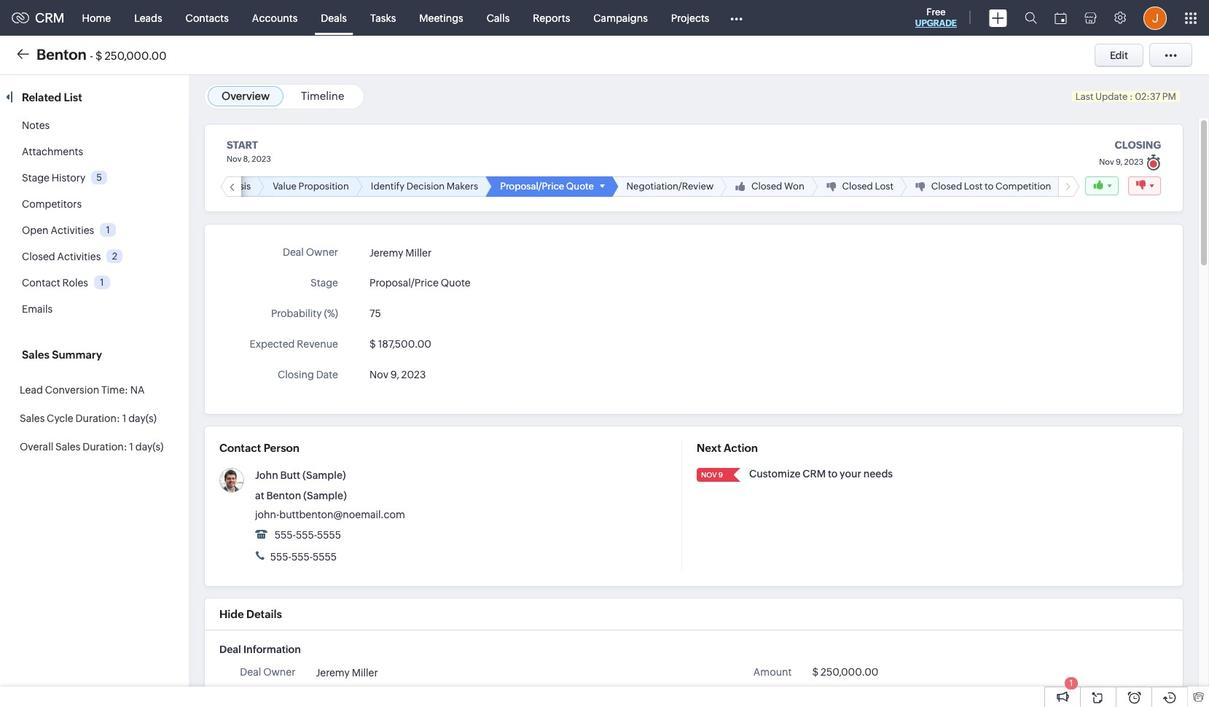 Task type: describe. For each thing, give the bounding box(es) containing it.
crm link
[[12, 10, 65, 26]]

0 vertical spatial deal
[[283, 246, 304, 258]]

emails link
[[22, 303, 53, 315]]

deals link
[[309, 0, 359, 35]]

closed lost to competition
[[932, 181, 1052, 192]]

0 horizontal spatial proposal/price
[[370, 277, 439, 289]]

expected revenue
[[250, 338, 338, 350]]

competition
[[996, 181, 1052, 192]]

accounts
[[252, 12, 298, 24]]

calls
[[487, 12, 510, 24]]

sales cycle duration: 1 day(s)
[[20, 413, 157, 424]]

0 vertical spatial jeremy miller
[[370, 247, 432, 259]]

identify
[[371, 181, 405, 192]]

closing date
[[278, 369, 338, 381]]

lead conversion time: na
[[20, 384, 145, 396]]

lost for closed lost
[[875, 181, 894, 192]]

1 horizontal spatial owner
[[306, 246, 338, 258]]

5
[[97, 172, 102, 183]]

information
[[243, 644, 301, 656]]

overview
[[222, 90, 270, 102]]

duration: for overall sales duration:
[[82, 441, 127, 453]]

250,000.00 inside benton - $ 250,000.00
[[105, 49, 167, 62]]

free upgrade
[[916, 7, 957, 28]]

0 horizontal spatial benton
[[36, 46, 87, 62]]

0 horizontal spatial crm
[[35, 10, 65, 26]]

attachments
[[22, 146, 83, 158]]

1 vertical spatial deal owner
[[240, 666, 296, 678]]

profile image
[[1144, 6, 1167, 30]]

notes
[[22, 120, 50, 131]]

na
[[130, 384, 145, 396]]

0 vertical spatial deal owner
[[283, 246, 338, 258]]

search image
[[1025, 12, 1038, 24]]

1 vertical spatial deal
[[219, 644, 241, 656]]

closed for closed activities
[[22, 251, 55, 263]]

buttbenton@noemail.com
[[279, 509, 405, 521]]

(%)
[[324, 308, 338, 319]]

9, inside closing nov 9, 2023
[[1116, 157, 1123, 166]]

home
[[82, 12, 111, 24]]

person
[[264, 442, 300, 454]]

john butt (sample) link
[[255, 470, 346, 481]]

day(s) for sales cycle duration: 1 day(s)
[[128, 413, 157, 424]]

action
[[724, 442, 758, 454]]

start nov 8, 2023
[[227, 139, 271, 163]]

0 vertical spatial quote
[[566, 181, 594, 192]]

benton (sample) link
[[266, 490, 347, 502]]

to for your
[[828, 468, 838, 480]]

search element
[[1016, 0, 1046, 36]]

john butt (sample)
[[255, 470, 346, 481]]

timeline link
[[301, 90, 344, 102]]

1 vertical spatial benton
[[266, 490, 301, 502]]

value
[[273, 181, 297, 192]]

$ for expected revenue
[[370, 338, 376, 350]]

list
[[64, 91, 82, 104]]

1 vertical spatial 250,000.00
[[821, 666, 879, 678]]

edit button
[[1095, 43, 1144, 67]]

stage for stage
[[311, 277, 338, 289]]

-
[[90, 49, 93, 62]]

closed lost
[[843, 181, 894, 192]]

won
[[785, 181, 805, 192]]

187,500.00
[[378, 338, 432, 350]]

summary
[[52, 349, 102, 361]]

1 horizontal spatial crm
[[803, 468, 826, 480]]

1 vertical spatial jeremy miller
[[316, 667, 378, 679]]

calendar image
[[1055, 12, 1068, 24]]

expected
[[250, 338, 295, 350]]

benton - $ 250,000.00
[[36, 46, 167, 62]]

02:37
[[1135, 91, 1161, 102]]

1 vertical spatial quote
[[441, 277, 471, 289]]

attachments link
[[22, 146, 83, 158]]

competitors link
[[22, 198, 82, 210]]

customize crm to your needs link
[[750, 468, 893, 480]]

1 vertical spatial owner
[[263, 666, 296, 678]]

closing nov 9, 2023
[[1100, 139, 1162, 166]]

last
[[1076, 91, 1094, 102]]

john-buttbenton@noemail.com link
[[255, 509, 405, 521]]

analysis
[[215, 181, 251, 192]]

meetings link
[[408, 0, 475, 35]]

stage history
[[22, 172, 85, 184]]

closed for closed lost to competition
[[932, 181, 963, 192]]

0 horizontal spatial jeremy
[[316, 667, 350, 679]]

last update : 02:37 pm
[[1076, 91, 1177, 102]]

at benton (sample)
[[255, 490, 347, 502]]

revenue
[[297, 338, 338, 350]]

open activities
[[22, 225, 94, 236]]

2
[[112, 251, 117, 262]]

contact person
[[219, 442, 300, 454]]

related list
[[22, 91, 85, 104]]

nov inside start nov 8, 2023
[[227, 155, 242, 163]]

start
[[227, 139, 258, 151]]

makers
[[447, 181, 478, 192]]

create menu element
[[981, 0, 1016, 35]]

0 vertical spatial 555-555-5555
[[273, 529, 341, 541]]

lead
[[20, 384, 43, 396]]

amount
[[754, 666, 792, 678]]

$  187,500.00
[[370, 338, 432, 350]]

$ for amount
[[813, 666, 819, 678]]

decision
[[407, 181, 445, 192]]

75
[[370, 308, 381, 319]]

closed won
[[752, 181, 805, 192]]

needs
[[864, 468, 893, 480]]

leads
[[134, 12, 162, 24]]

tasks link
[[359, 0, 408, 35]]

reports link
[[522, 0, 582, 35]]

(sample) for at benton (sample)
[[303, 490, 347, 502]]

date
[[316, 369, 338, 381]]

deals
[[321, 12, 347, 24]]

update
[[1096, 91, 1128, 102]]

closing
[[1115, 139, 1162, 151]]

probability
[[271, 308, 322, 319]]

sales for sales cycle duration: 1 day(s)
[[20, 413, 45, 424]]

cycle
[[47, 413, 73, 424]]



Task type: locate. For each thing, give the bounding box(es) containing it.
0 vertical spatial owner
[[306, 246, 338, 258]]

deal owner
[[283, 246, 338, 258], [240, 666, 296, 678]]

1 horizontal spatial 2023
[[401, 369, 426, 381]]

probability (%)
[[271, 308, 338, 319]]

to left the competition
[[985, 181, 994, 192]]

1 vertical spatial jeremy
[[316, 667, 350, 679]]

(sample)
[[303, 470, 346, 481], [303, 490, 347, 502]]

nov down update
[[1100, 157, 1115, 166]]

free
[[927, 7, 946, 18]]

emails
[[22, 303, 53, 315]]

identify decision makers
[[371, 181, 478, 192]]

8,
[[243, 155, 250, 163]]

to left your at the right of page
[[828, 468, 838, 480]]

$ inside benton - $ 250,000.00
[[95, 49, 102, 62]]

0 vertical spatial 250,000.00
[[105, 49, 167, 62]]

sales summary
[[22, 349, 102, 361]]

crm left home
[[35, 10, 65, 26]]

contact for contact roles
[[22, 277, 60, 289]]

1 vertical spatial proposal/price
[[370, 277, 439, 289]]

1 horizontal spatial miller
[[406, 247, 432, 259]]

0 vertical spatial to
[[985, 181, 994, 192]]

duration: down sales cycle duration: 1 day(s)
[[82, 441, 127, 453]]

0 vertical spatial day(s)
[[128, 413, 157, 424]]

nov 9
[[701, 471, 723, 479]]

activities up closed activities 'link'
[[51, 225, 94, 236]]

upgrade
[[916, 18, 957, 28]]

0 horizontal spatial $
[[95, 49, 102, 62]]

closed for closed won
[[752, 181, 783, 192]]

history
[[52, 172, 85, 184]]

meetings
[[419, 12, 464, 24]]

1 horizontal spatial proposal/price
[[500, 181, 565, 192]]

sales
[[22, 349, 49, 361], [20, 413, 45, 424], [55, 441, 80, 453]]

2 horizontal spatial 2023
[[1125, 157, 1144, 166]]

lost
[[875, 181, 894, 192], [965, 181, 983, 192]]

contacts link
[[174, 0, 241, 35]]

sales for sales summary
[[22, 349, 49, 361]]

owner
[[306, 246, 338, 258], [263, 666, 296, 678]]

deal owner up probability (%)
[[283, 246, 338, 258]]

nov left 9
[[701, 471, 717, 479]]

owner up (%) in the top left of the page
[[306, 246, 338, 258]]

overall sales duration: 1 day(s)
[[20, 441, 164, 453]]

0 vertical spatial stage
[[22, 172, 50, 184]]

2 vertical spatial sales
[[55, 441, 80, 453]]

sales down cycle
[[55, 441, 80, 453]]

closed activities link
[[22, 251, 101, 263]]

1 vertical spatial (sample)
[[303, 490, 347, 502]]

1 horizontal spatial proposal/price quote
[[500, 181, 594, 192]]

accounts link
[[241, 0, 309, 35]]

sales left cycle
[[20, 413, 45, 424]]

9, down closing
[[1116, 157, 1123, 166]]

edit
[[1110, 49, 1129, 61]]

$ down 75
[[370, 338, 376, 350]]

2023 for closing
[[1125, 157, 1144, 166]]

activities for closed activities
[[57, 251, 101, 263]]

projects
[[671, 12, 710, 24]]

:
[[1130, 91, 1133, 102]]

hide details
[[219, 608, 282, 621]]

deal information
[[219, 644, 301, 656]]

1 horizontal spatial benton
[[266, 490, 301, 502]]

0 horizontal spatial quote
[[441, 277, 471, 289]]

create menu image
[[989, 9, 1008, 27]]

duration: for sales cycle duration:
[[76, 413, 120, 424]]

activities up roles
[[57, 251, 101, 263]]

1 horizontal spatial jeremy
[[370, 247, 404, 259]]

0 vertical spatial $
[[95, 49, 102, 62]]

1 vertical spatial day(s)
[[135, 441, 164, 453]]

miller
[[406, 247, 432, 259], [352, 667, 378, 679]]

campaigns
[[594, 12, 648, 24]]

hide details link
[[219, 608, 282, 621]]

1 vertical spatial miller
[[352, 667, 378, 679]]

contact up emails
[[22, 277, 60, 289]]

2023 inside start nov 8, 2023
[[252, 155, 271, 163]]

0 vertical spatial activities
[[51, 225, 94, 236]]

0 horizontal spatial 250,000.00
[[105, 49, 167, 62]]

value proposition
[[273, 181, 349, 192]]

0 horizontal spatial 2023
[[252, 155, 271, 163]]

0 horizontal spatial stage
[[22, 172, 50, 184]]

1 horizontal spatial contact
[[219, 442, 261, 454]]

stage for stage history
[[22, 172, 50, 184]]

1 vertical spatial duration:
[[82, 441, 127, 453]]

0 vertical spatial (sample)
[[303, 470, 346, 481]]

9,
[[1116, 157, 1123, 166], [391, 369, 399, 381]]

0 vertical spatial miller
[[406, 247, 432, 259]]

1 vertical spatial to
[[828, 468, 838, 480]]

0 horizontal spatial proposal/price quote
[[370, 277, 471, 289]]

1 vertical spatial 555-555-5555
[[268, 551, 337, 563]]

0 vertical spatial crm
[[35, 10, 65, 26]]

1 horizontal spatial $
[[370, 338, 376, 350]]

555-555-5555 down john-buttbenton@noemail.com
[[273, 529, 341, 541]]

proposal/price right makers on the top of the page
[[500, 181, 565, 192]]

0 horizontal spatial contact
[[22, 277, 60, 289]]

duration: up overall sales duration: 1 day(s)
[[76, 413, 120, 424]]

competitors
[[22, 198, 82, 210]]

pm
[[1163, 91, 1177, 102]]

activities for open activities
[[51, 225, 94, 236]]

deal down hide
[[219, 644, 241, 656]]

$ right -
[[95, 49, 102, 62]]

at
[[255, 490, 265, 502]]

overview link
[[222, 90, 270, 102]]

sales up lead at the left bottom of the page
[[22, 349, 49, 361]]

(sample) up john-buttbenton@noemail.com
[[303, 490, 347, 502]]

deal down deal information
[[240, 666, 261, 678]]

duration:
[[76, 413, 120, 424], [82, 441, 127, 453]]

1 vertical spatial 5555
[[313, 551, 337, 563]]

needs analysis
[[185, 181, 251, 192]]

john-
[[255, 509, 279, 521]]

profile element
[[1135, 0, 1176, 35]]

contacts
[[186, 12, 229, 24]]

crm
[[35, 10, 65, 26], [803, 468, 826, 480]]

2 vertical spatial $
[[813, 666, 819, 678]]

(sample) for john butt (sample)
[[303, 470, 346, 481]]

contact up john
[[219, 442, 261, 454]]

1 horizontal spatial to
[[985, 181, 994, 192]]

0 horizontal spatial 9,
[[391, 369, 399, 381]]

2 lost from the left
[[965, 181, 983, 192]]

crm left your at the right of page
[[803, 468, 826, 480]]

0 vertical spatial benton
[[36, 46, 87, 62]]

closed activities
[[22, 251, 101, 263]]

Other Modules field
[[721, 6, 753, 30]]

1 vertical spatial $
[[370, 338, 376, 350]]

9, down '$  187,500.00'
[[391, 369, 399, 381]]

proposal/price up 75
[[370, 277, 439, 289]]

0 vertical spatial 9,
[[1116, 157, 1123, 166]]

555-555-5555 down john-buttbenton@noemail.com link
[[268, 551, 337, 563]]

2023 for start
[[252, 155, 271, 163]]

stage
[[22, 172, 50, 184], [311, 277, 338, 289]]

proposition
[[299, 181, 349, 192]]

2023 inside closing nov 9, 2023
[[1125, 157, 1144, 166]]

campaigns link
[[582, 0, 660, 35]]

0 horizontal spatial owner
[[263, 666, 296, 678]]

$
[[95, 49, 102, 62], [370, 338, 376, 350], [813, 666, 819, 678]]

$ right amount
[[813, 666, 819, 678]]

0 vertical spatial jeremy
[[370, 247, 404, 259]]

to
[[985, 181, 994, 192], [828, 468, 838, 480]]

1 horizontal spatial lost
[[965, 181, 983, 192]]

1 vertical spatial proposal/price quote
[[370, 277, 471, 289]]

nov
[[227, 155, 242, 163], [1100, 157, 1115, 166], [370, 369, 389, 381], [701, 471, 717, 479]]

1 vertical spatial 9,
[[391, 369, 399, 381]]

nov left the 8,
[[227, 155, 242, 163]]

john
[[255, 470, 278, 481]]

next
[[697, 442, 722, 454]]

2 horizontal spatial $
[[813, 666, 819, 678]]

contact
[[22, 277, 60, 289], [219, 442, 261, 454]]

home link
[[70, 0, 123, 35]]

0 vertical spatial proposal/price quote
[[500, 181, 594, 192]]

jeremy miller
[[370, 247, 432, 259], [316, 667, 378, 679]]

1 lost from the left
[[875, 181, 894, 192]]

benton down butt
[[266, 490, 301, 502]]

1 vertical spatial stage
[[311, 277, 338, 289]]

calls link
[[475, 0, 522, 35]]

2023 down closing
[[1125, 157, 1144, 166]]

roles
[[62, 277, 88, 289]]

1 vertical spatial contact
[[219, 442, 261, 454]]

timeline
[[301, 90, 344, 102]]

notes link
[[22, 120, 50, 131]]

stage up (%) in the top left of the page
[[311, 277, 338, 289]]

1 vertical spatial activities
[[57, 251, 101, 263]]

2023 down 187,500.00
[[401, 369, 426, 381]]

1 horizontal spatial 9,
[[1116, 157, 1123, 166]]

quote
[[566, 181, 594, 192], [441, 277, 471, 289]]

to for competition
[[985, 181, 994, 192]]

deal owner down information
[[240, 666, 296, 678]]

contact for contact person
[[219, 442, 261, 454]]

open
[[22, 225, 49, 236]]

activities
[[51, 225, 94, 236], [57, 251, 101, 263]]

0 horizontal spatial miller
[[352, 667, 378, 679]]

1 vertical spatial crm
[[803, 468, 826, 480]]

0 horizontal spatial to
[[828, 468, 838, 480]]

closed for closed lost
[[843, 181, 873, 192]]

0 horizontal spatial lost
[[875, 181, 894, 192]]

1 horizontal spatial quote
[[566, 181, 594, 192]]

2023 right the 8,
[[252, 155, 271, 163]]

overall
[[20, 441, 53, 453]]

deal up probability
[[283, 246, 304, 258]]

0 vertical spatial 5555
[[317, 529, 341, 541]]

nov inside closing nov 9, 2023
[[1100, 157, 1115, 166]]

contact roles
[[22, 277, 88, 289]]

nov down '$  187,500.00'
[[370, 369, 389, 381]]

1
[[106, 224, 110, 235], [100, 277, 104, 288], [122, 413, 126, 424], [129, 441, 133, 453], [1070, 679, 1074, 688]]

(sample) up benton (sample) link
[[303, 470, 346, 481]]

customize crm to your needs
[[750, 468, 893, 480]]

leads link
[[123, 0, 174, 35]]

hide
[[219, 608, 244, 621]]

tasks
[[370, 12, 396, 24]]

day(s) for overall sales duration: 1 day(s)
[[135, 441, 164, 453]]

owner down information
[[263, 666, 296, 678]]

1 horizontal spatial 250,000.00
[[821, 666, 879, 678]]

stage up competitors link
[[22, 172, 50, 184]]

1 horizontal spatial stage
[[311, 277, 338, 289]]

conversion
[[45, 384, 99, 396]]

0 vertical spatial sales
[[22, 349, 49, 361]]

details
[[246, 608, 282, 621]]

0 vertical spatial proposal/price
[[500, 181, 565, 192]]

benton left -
[[36, 46, 87, 62]]

1 vertical spatial sales
[[20, 413, 45, 424]]

250,000.00
[[105, 49, 167, 62], [821, 666, 879, 678]]

0 vertical spatial duration:
[[76, 413, 120, 424]]

lost for closed lost to competition
[[965, 181, 983, 192]]

0 vertical spatial contact
[[22, 277, 60, 289]]

reports
[[533, 12, 570, 24]]

proposal/price quote
[[500, 181, 594, 192], [370, 277, 471, 289]]

2 vertical spatial deal
[[240, 666, 261, 678]]



Task type: vqa. For each thing, say whether or not it's contained in the screenshot.


